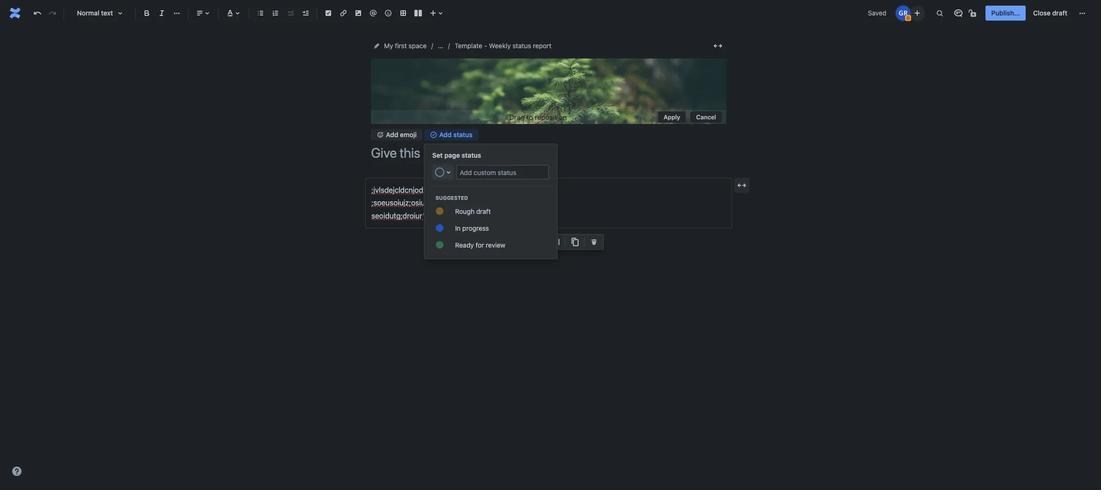 Task type: describe. For each thing, give the bounding box(es) containing it.
-
[[485, 42, 488, 50]]

report
[[533, 42, 552, 50]]

in
[[455, 224, 461, 232]]

drag
[[510, 113, 525, 121]]

ready for review button
[[425, 236, 558, 253]]

status inside 'dropdown button'
[[454, 131, 473, 139]]

Main content area, start typing to enter text. text field
[[366, 178, 733, 229]]

first
[[395, 42, 407, 50]]

comment icon image
[[954, 7, 965, 19]]

;soeusoiujz;osius;oiu
[[372, 199, 441, 207]]

drag to reposition
[[510, 113, 567, 121]]

three columns with sidebars image
[[551, 236, 562, 248]]

normal text
[[77, 9, 113, 17]]

table image
[[398, 7, 409, 19]]

suggested element containing rough draft
[[425, 203, 558, 253]]

add status button
[[425, 129, 479, 141]]

suggested element containing suggested
[[436, 195, 558, 201]]

template - weekly status report
[[455, 42, 552, 50]]

2 vertical spatial status
[[462, 151, 482, 159]]

apply
[[664, 113, 681, 121]]

progress
[[463, 224, 489, 232]]

space
[[409, 42, 427, 50]]

copy image
[[570, 236, 581, 248]]

add for add emoji
[[386, 131, 399, 139]]

normal
[[77, 9, 99, 17]]

jse;oiru
[[443, 199, 467, 207]]

indent tab image
[[300, 7, 311, 19]]

outdent ⇧tab image
[[285, 7, 296, 19]]

move this page image
[[373, 42, 381, 50]]

emoji
[[400, 131, 417, 139]]

cancel
[[697, 113, 717, 121]]

close draft button
[[1028, 6, 1074, 21]]

rough
[[455, 207, 475, 215]]

add emoji
[[386, 131, 417, 139]]

draft for close draft
[[1053, 9, 1068, 17]]

no restrictions image
[[969, 7, 980, 19]]

redo ⌘⇧z image
[[47, 7, 58, 19]]

editor toolbar toolbar
[[494, 235, 604, 260]]

jiljs
[[482, 186, 492, 194]]

two columns image
[[498, 236, 509, 248]]

layouts image
[[413, 7, 424, 19]]

italic ⌘i image
[[156, 7, 168, 19]]

publish... button
[[987, 6, 1027, 21]]

template - weekly status report link
[[455, 40, 552, 51]]

set page status
[[433, 151, 482, 159]]

more formatting image
[[171, 7, 183, 19]]

my first space link
[[384, 40, 427, 51]]

link image
[[338, 7, 349, 19]]

ready for review
[[455, 241, 506, 249]]

0 vertical spatial status
[[513, 42, 532, 50]]

in progress button
[[425, 220, 558, 236]]

add emoji button
[[371, 129, 423, 141]]

add status
[[440, 131, 473, 139]]

bullet list ⌘⇧8 image
[[255, 7, 266, 19]]

ready
[[455, 241, 474, 249]]

action item image
[[323, 7, 334, 19]]

emoji image
[[383, 7, 394, 19]]

… button
[[438, 40, 444, 51]]

suggested
[[436, 195, 468, 201]]



Task type: vqa. For each thing, say whether or not it's contained in the screenshot.
Presenter to the left
no



Task type: locate. For each thing, give the bounding box(es) containing it.
0 horizontal spatial add
[[386, 131, 399, 139]]

draft up in progress button
[[477, 207, 491, 215]]

normal text button
[[68, 3, 132, 23]]

mention image
[[368, 7, 379, 19]]

in progress
[[455, 224, 489, 232]]

1 vertical spatial status
[[454, 131, 473, 139]]

weekly
[[489, 42, 511, 50]]

undo ⌘z image
[[32, 7, 43, 19]]

…
[[438, 42, 444, 50]]

1 add from the left
[[386, 131, 399, 139]]

text
[[101, 9, 113, 17]]

add right add emoji icon
[[386, 131, 399, 139]]

for
[[476, 241, 484, 249]]

status
[[513, 42, 532, 50], [454, 131, 473, 139], [462, 151, 482, 159]]

status left report
[[513, 42, 532, 50]]

rough draft
[[455, 207, 491, 215]]

numbered list ⌘⇧7 image
[[270, 7, 281, 19]]

template
[[455, 42, 483, 50]]

help image
[[11, 466, 22, 477]]

add inside popup button
[[386, 131, 399, 139]]

apply button
[[659, 111, 686, 122]]

draft inside button
[[1053, 9, 1068, 17]]

add image, video, or file image
[[353, 7, 364, 19]]

remove image
[[589, 236, 600, 248]]

Give this page a title text field
[[371, 145, 727, 161]]

invite to edit image
[[913, 7, 924, 18]]

page
[[445, 151, 460, 159]]

cancel button
[[691, 111, 722, 122]]

Add custom status field
[[457, 166, 549, 179]]

'osdu
[[494, 186, 512, 194]]

saved
[[869, 9, 887, 17]]

1 vertical spatial draft
[[477, 207, 491, 215]]

greg robinson image
[[897, 6, 912, 21]]

0 horizontal spatial draft
[[477, 207, 491, 215]]

make page full-width image
[[713, 40, 724, 51]]

bold ⌘b image
[[141, 7, 153, 19]]

close draft
[[1034, 9, 1068, 17]]

draft for rough draft
[[477, 207, 491, 215]]

status right page
[[462, 151, 482, 159]]

my
[[384, 42, 393, 50]]

confluence image
[[7, 6, 22, 21], [7, 6, 22, 21]]

review
[[486, 241, 506, 249]]

seoidutg;droiur'oius;ou
[[372, 212, 449, 220]]

fi
[[476, 186, 480, 194]]

1 horizontal spatial draft
[[1053, 9, 1068, 17]]

;jvlsdejcldcnjodzxlcnz/onchs;if fi jiljs 'osdu j;osru ;soeusoiujz;osius;oiu jse;oiru seoidutg;droiur'oius;ou
[[372, 186, 535, 220]]

rough draft button
[[425, 203, 558, 220]]

add for add status
[[440, 131, 452, 139]]

status up the set page status
[[454, 131, 473, 139]]

add emoji image
[[377, 131, 384, 139]]

suggested element
[[436, 195, 558, 201], [425, 203, 558, 253]]

more image
[[1078, 7, 1089, 19]]

add inside 'dropdown button'
[[440, 131, 452, 139]]

go wide image
[[737, 180, 748, 191]]

2 add from the left
[[440, 131, 452, 139]]

1 vertical spatial suggested element
[[425, 203, 558, 253]]

publish...
[[992, 9, 1021, 17]]

reposition
[[535, 113, 567, 121]]

draft inside 'button'
[[477, 207, 491, 215]]

1 horizontal spatial add
[[440, 131, 452, 139]]

to
[[527, 113, 533, 121]]

add up page
[[440, 131, 452, 139]]

0 vertical spatial suggested element
[[436, 195, 558, 201]]

add
[[386, 131, 399, 139], [440, 131, 452, 139]]

align left image
[[194, 7, 206, 19]]

close
[[1034, 9, 1051, 17]]

draft right close
[[1053, 9, 1068, 17]]

my first space
[[384, 42, 427, 50]]

find and replace image
[[935, 7, 946, 19]]

0 vertical spatial draft
[[1053, 9, 1068, 17]]

draft
[[1053, 9, 1068, 17], [477, 207, 491, 215]]

;jvlsdejcldcnjodzxlcnz/onchs;if
[[372, 186, 474, 194]]

j;osru
[[514, 186, 533, 194]]

set
[[433, 151, 443, 159]]



